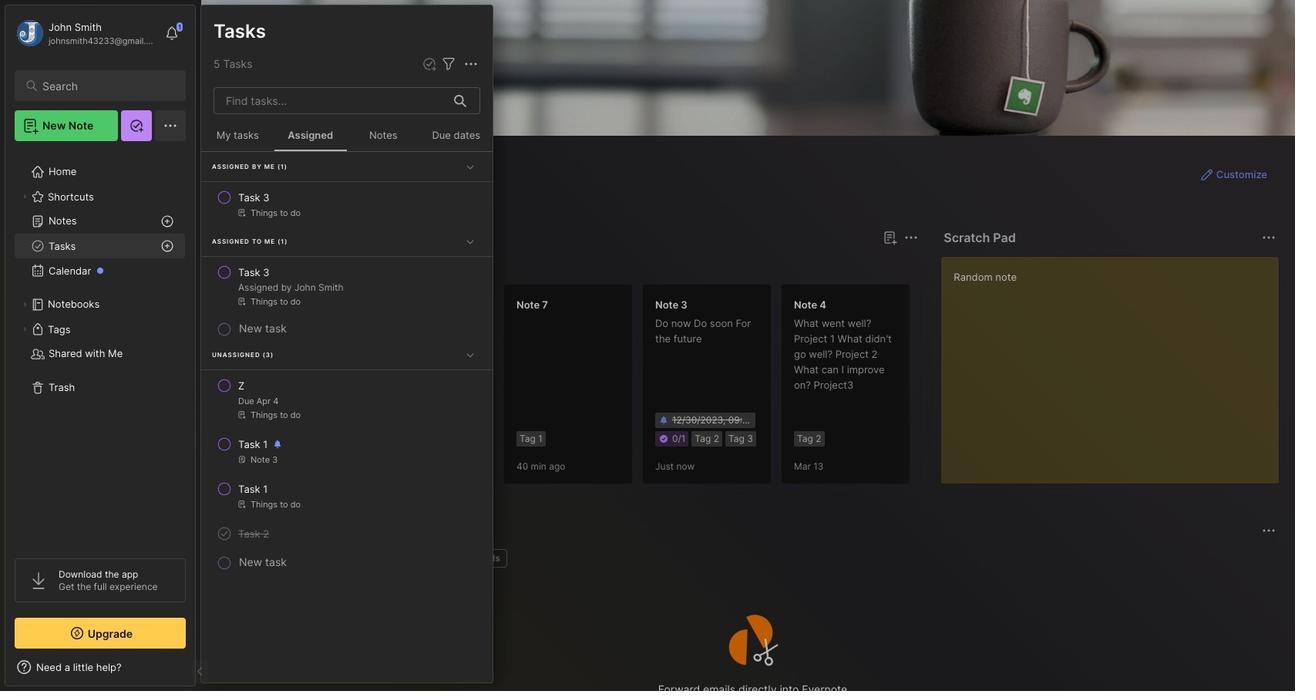 Task type: vqa. For each thing, say whether or not it's contained in the screenshot.
4th row from the bottom of the page
yes



Task type: describe. For each thing, give the bounding box(es) containing it.
filter tasks image
[[440, 55, 458, 73]]

main element
[[0, 0, 201, 691]]

Account field
[[15, 18, 157, 49]]

1 tab list from the top
[[229, 256, 917, 275]]

new task image
[[422, 56, 437, 72]]

1 row from the top
[[207, 184, 487, 225]]

expand tags image
[[20, 325, 29, 334]]

6 row from the top
[[207, 520, 487, 548]]

task 3 1 cell
[[238, 190, 270, 205]]

expand notebooks image
[[20, 300, 29, 309]]

2 row from the top
[[207, 258, 487, 314]]

more actions and view options image
[[462, 55, 481, 73]]

Filter tasks field
[[440, 55, 458, 73]]

Search text field
[[42, 79, 172, 93]]

5 row from the top
[[207, 475, 487, 517]]

More actions and view options field
[[458, 55, 481, 73]]



Task type: locate. For each thing, give the bounding box(es) containing it.
task 1 8 cell
[[238, 481, 268, 497]]

tab list
[[229, 256, 917, 275], [229, 549, 1274, 568]]

Start writing… text field
[[954, 257, 1279, 471]]

2 tab list from the top
[[229, 549, 1274, 568]]

tab
[[229, 256, 274, 275], [281, 256, 343, 275], [229, 549, 288, 568], [464, 549, 507, 568]]

Find tasks… text field
[[217, 88, 445, 113]]

WHAT'S NEW field
[[5, 655, 195, 680]]

1 vertical spatial tab list
[[229, 549, 1274, 568]]

task 1 7 cell
[[238, 437, 268, 452]]

none search field inside main element
[[42, 76, 172, 95]]

row group
[[201, 152, 493, 574], [226, 284, 1296, 494]]

z 6 cell
[[238, 378, 245, 393]]

tree inside main element
[[5, 150, 195, 545]]

4 row from the top
[[207, 430, 487, 472]]

click to collapse image
[[195, 663, 206, 681]]

row
[[207, 184, 487, 225], [207, 258, 487, 314], [207, 372, 487, 427], [207, 430, 487, 472], [207, 475, 487, 517], [207, 520, 487, 548]]

task 3 3 cell
[[238, 265, 270, 280]]

task 2 9 cell
[[238, 526, 269, 541]]

None search field
[[42, 76, 172, 95]]

tree
[[5, 150, 195, 545]]

0 vertical spatial tab list
[[229, 256, 917, 275]]

3 row from the top
[[207, 372, 487, 427]]



